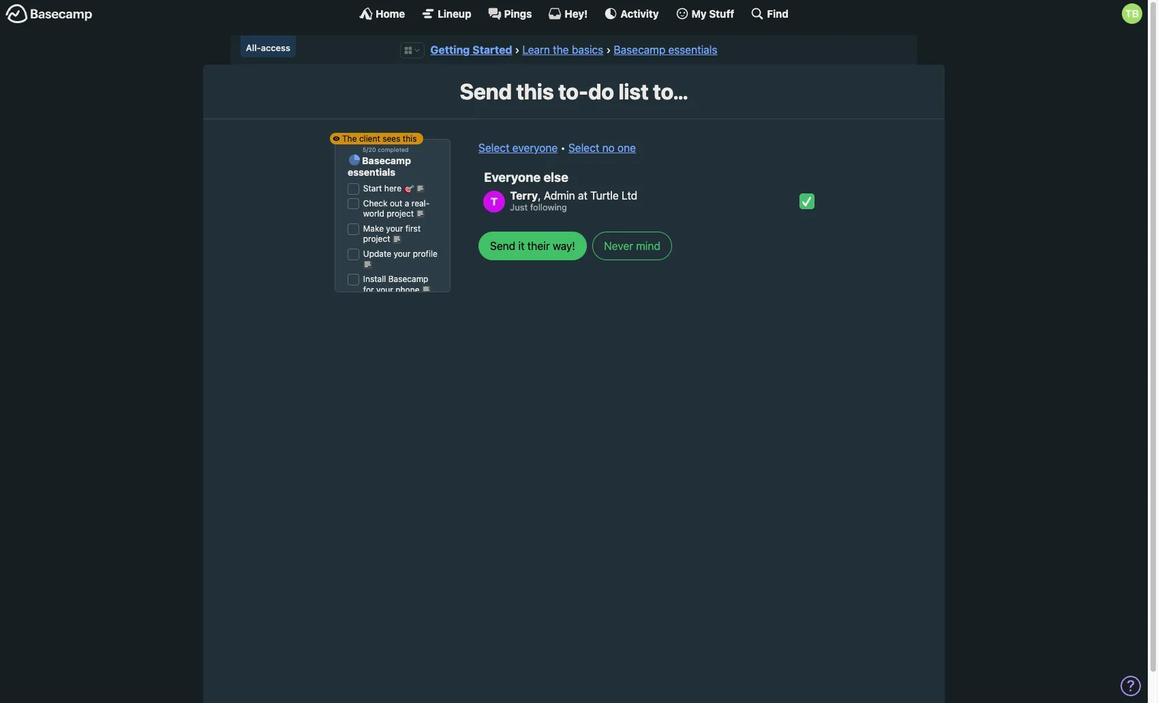 Task type: locate. For each thing, give the bounding box(es) containing it.
activity link
[[604, 7, 659, 20]]

profile
[[413, 249, 438, 259]]

basecamp up phone at the left top
[[388, 274, 428, 284]]

basecamp
[[614, 44, 666, 56], [362, 155, 411, 166], [388, 274, 428, 284]]

all-access element
[[241, 35, 296, 58]]

1 vertical spatial essentials
[[348, 166, 396, 178]]

check
[[363, 198, 388, 208]]

ltd
[[622, 190, 638, 202]]

2 › from the left
[[606, 44, 611, 56]]

essentials inside breadcrumb element
[[668, 44, 718, 56]]

1 › from the left
[[515, 44, 520, 56]]

this
[[516, 79, 554, 105], [403, 133, 417, 144]]

everyone else
[[484, 170, 568, 185]]

your for make
[[386, 223, 403, 234]]

0 horizontal spatial ›
[[515, 44, 520, 56]]

hey! button
[[548, 7, 588, 20]]

› right basics
[[606, 44, 611, 56]]

0 vertical spatial basecamp
[[614, 44, 666, 56]]

0 horizontal spatial select
[[479, 142, 510, 154]]

project down make on the left of the page
[[363, 234, 390, 244]]

your inside make your first project
[[386, 223, 403, 234]]

0 vertical spatial essentials
[[668, 44, 718, 56]]

essentials up start
[[348, 166, 396, 178]]

select everyone • select no one
[[479, 142, 636, 154]]

a
[[405, 198, 409, 208]]

tim burton image
[[1122, 3, 1143, 24]]

project down out
[[387, 209, 414, 219]]

select no one button
[[568, 140, 636, 156]]

terry , admin       at       turtle ltd just following
[[510, 190, 638, 213]]

for
[[363, 285, 374, 295]]

client
[[359, 133, 380, 144]]

out
[[390, 198, 402, 208]]

project inside make your first project
[[363, 234, 390, 244]]

switch accounts image
[[5, 3, 93, 25]]

to-
[[558, 79, 588, 105]]

1 horizontal spatial this
[[516, 79, 554, 105]]

my
[[692, 7, 707, 19]]

select right •
[[568, 142, 600, 154]]

›
[[515, 44, 520, 56], [606, 44, 611, 56]]

🎯
[[404, 183, 414, 194]]

your down make your first project
[[394, 249, 411, 259]]

› learn the basics › basecamp essentials
[[515, 44, 718, 56]]

activity
[[621, 7, 659, 19]]

sees
[[383, 133, 401, 144]]

admin
[[544, 190, 575, 202]]

1 horizontal spatial select
[[568, 142, 600, 154]]

select
[[479, 142, 510, 154], [568, 142, 600, 154]]

project
[[387, 209, 414, 219], [363, 234, 390, 244]]

•
[[561, 142, 566, 154]]

your down install
[[376, 285, 393, 295]]

0 vertical spatial project
[[387, 209, 414, 219]]

this left to-
[[516, 79, 554, 105]]

terry
[[510, 190, 538, 202]]

lineup link
[[421, 7, 471, 20]]

2 vertical spatial your
[[376, 285, 393, 295]]

the client sees this
[[342, 133, 417, 144]]

1 vertical spatial this
[[403, 133, 417, 144]]

pings
[[504, 7, 532, 19]]

this right sees
[[403, 133, 417, 144]]

basics
[[572, 44, 603, 56]]

everyone
[[512, 142, 558, 154]]

1 vertical spatial your
[[394, 249, 411, 259]]

1 horizontal spatial ›
[[606, 44, 611, 56]]

basecamp essentials link
[[614, 44, 718, 56]]

the
[[342, 133, 357, 144]]

0 horizontal spatial essentials
[[348, 166, 396, 178]]

basecamp inside 'basecamp essentials'
[[362, 155, 411, 166]]

essentials down the my
[[668, 44, 718, 56]]

at
[[578, 190, 588, 202]]

install
[[363, 274, 386, 284]]

first
[[405, 223, 421, 234]]

select up everyone
[[479, 142, 510, 154]]

send this to-do list to…
[[460, 79, 688, 105]]

basecamp down sees
[[362, 155, 411, 166]]

pings button
[[488, 7, 532, 20]]

make
[[363, 223, 384, 234]]

2 vertical spatial basecamp
[[388, 274, 428, 284]]

essentials
[[668, 44, 718, 56], [348, 166, 396, 178]]

home link
[[359, 7, 405, 20]]

1 vertical spatial project
[[363, 234, 390, 244]]

your
[[386, 223, 403, 234], [394, 249, 411, 259], [376, 285, 393, 295]]

0 vertical spatial this
[[516, 79, 554, 105]]

1 vertical spatial basecamp
[[362, 155, 411, 166]]

never mind link
[[592, 232, 672, 260]]

› left learn
[[515, 44, 520, 56]]

the
[[553, 44, 569, 56]]

your for update
[[394, 249, 411, 259]]

phone
[[396, 285, 420, 295]]

None submit
[[479, 232, 587, 260]]

basecamp down activity on the top right of page
[[614, 44, 666, 56]]

real-
[[412, 198, 430, 208]]

all-access
[[246, 42, 290, 53]]

1 horizontal spatial essentials
[[668, 44, 718, 56]]

your left first at the left of the page
[[386, 223, 403, 234]]

0 vertical spatial your
[[386, 223, 403, 234]]



Task type: vqa. For each thing, say whether or not it's contained in the screenshot.
Send this to-do list to…
yes



Task type: describe. For each thing, give the bounding box(es) containing it.
world
[[363, 209, 384, 219]]

basecamp inside install basecamp for your phone
[[388, 274, 428, 284]]

check out a real- world project
[[363, 198, 430, 219]]

here
[[384, 183, 402, 194]]

following
[[530, 202, 567, 213]]

main element
[[0, 0, 1148, 27]]

just
[[510, 202, 528, 213]]

find
[[767, 7, 789, 19]]

no
[[602, 142, 615, 154]]

never
[[604, 240, 633, 252]]

all-
[[246, 42, 261, 53]]

0 horizontal spatial this
[[403, 133, 417, 144]]

2 select from the left
[[568, 142, 600, 154]]

basecamp essentials
[[348, 155, 411, 178]]

never mind
[[604, 240, 661, 252]]

basecamp inside breadcrumb element
[[614, 44, 666, 56]]

getting
[[430, 44, 470, 56]]

learn
[[522, 44, 550, 56]]

essentials inside 'basecamp essentials'
[[348, 166, 396, 178]]

install basecamp for your phone
[[363, 274, 428, 295]]

breadcrumb element
[[230, 35, 918, 65]]

1 select from the left
[[479, 142, 510, 154]]

turtle
[[590, 190, 619, 202]]

find button
[[751, 7, 789, 20]]

update
[[363, 249, 391, 259]]

start here 🎯
[[363, 183, 416, 194]]

access
[[261, 42, 290, 53]]

home
[[376, 7, 405, 19]]

terry image
[[483, 191, 505, 212]]

my stuff button
[[675, 7, 734, 20]]

getting started link
[[430, 44, 512, 56]]

update your profile
[[363, 249, 438, 259]]

send
[[460, 79, 512, 105]]

learn the basics link
[[522, 44, 603, 56]]

one
[[618, 142, 636, 154]]

select everyone button
[[479, 140, 558, 156]]

everyone
[[484, 170, 541, 185]]

stuff
[[709, 7, 734, 19]]

project inside check out a real- world project
[[387, 209, 414, 219]]

do
[[588, 79, 614, 105]]

lineup
[[438, 7, 471, 19]]

list
[[619, 79, 649, 105]]

started
[[472, 44, 512, 56]]

mind
[[636, 240, 661, 252]]

getting started
[[430, 44, 512, 56]]

start
[[363, 183, 382, 194]]

to…
[[653, 79, 688, 105]]

else
[[544, 170, 568, 185]]

hey!
[[565, 7, 588, 19]]

my stuff
[[692, 7, 734, 19]]

,
[[538, 190, 541, 202]]

make your first project
[[363, 223, 421, 244]]

your inside install basecamp for your phone
[[376, 285, 393, 295]]



